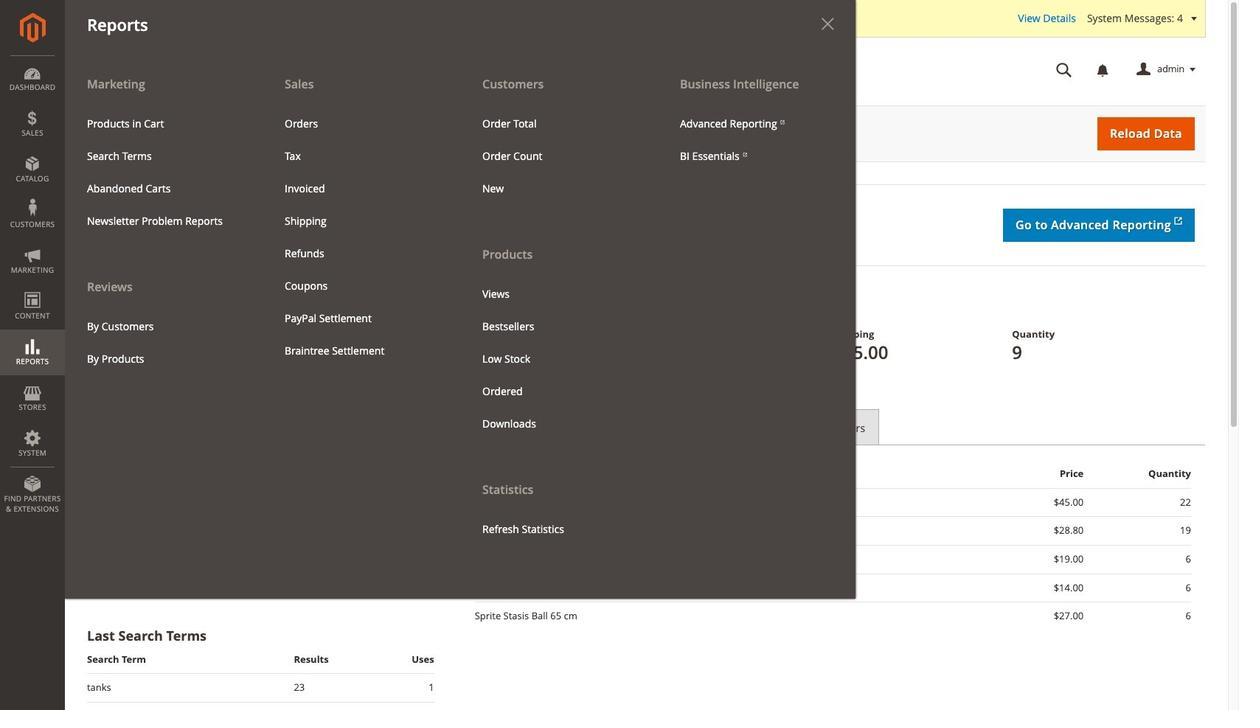 Task type: locate. For each thing, give the bounding box(es) containing it.
menu bar
[[0, 0, 856, 599]]

menu
[[65, 68, 856, 599], [65, 68, 263, 375], [460, 68, 658, 546], [76, 107, 252, 237], [274, 107, 449, 367], [471, 107, 647, 205], [669, 107, 845, 172], [471, 278, 647, 440], [76, 310, 252, 375]]



Task type: describe. For each thing, give the bounding box(es) containing it.
magento admin panel image
[[20, 13, 45, 43]]



Task type: vqa. For each thing, say whether or not it's contained in the screenshot.
From text field
no



